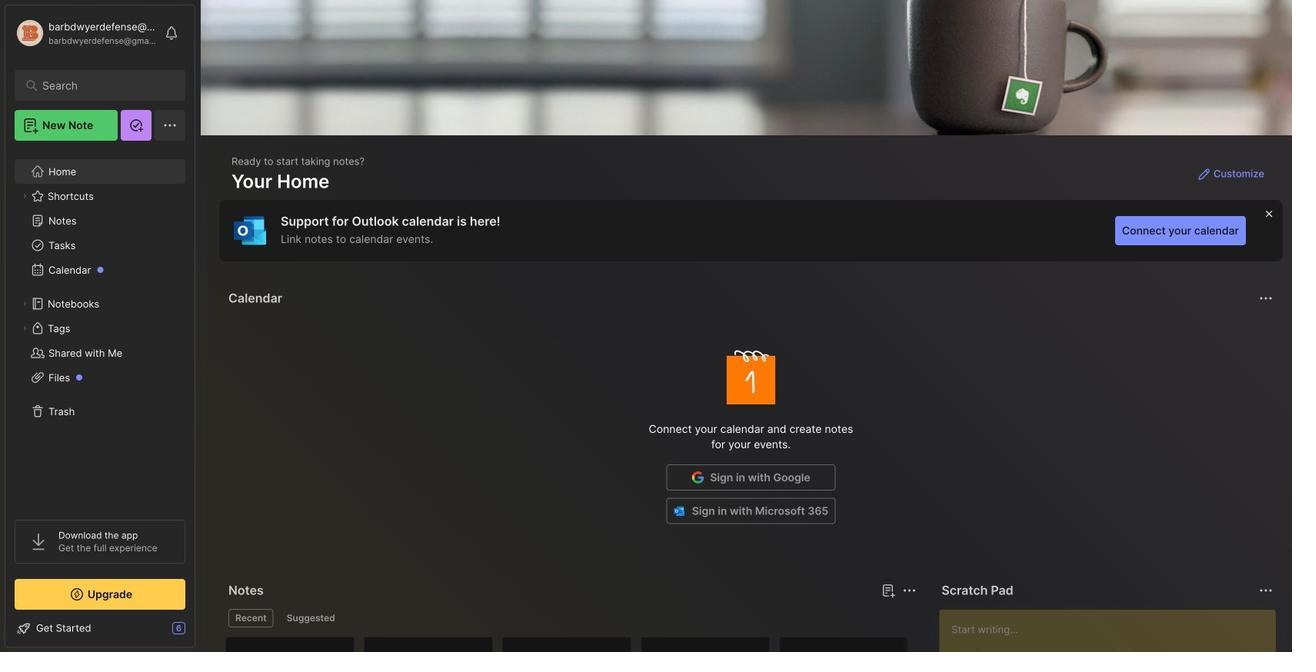 Task type: vqa. For each thing, say whether or not it's contained in the screenshot.
Get to the top
no



Task type: locate. For each thing, give the bounding box(es) containing it.
More actions field
[[1256, 288, 1277, 309], [899, 580, 921, 602]]

0 vertical spatial more actions field
[[1256, 288, 1277, 309]]

more actions image
[[901, 582, 919, 600]]

Account field
[[15, 18, 157, 48]]

Start writing… text field
[[952, 610, 1276, 653]]

1 vertical spatial more actions field
[[899, 580, 921, 602]]

1 horizontal spatial tab
[[280, 609, 342, 628]]

1 tab from the left
[[229, 609, 274, 628]]

0 horizontal spatial tab
[[229, 609, 274, 628]]

1 horizontal spatial more actions field
[[1256, 288, 1277, 309]]

click to collapse image
[[194, 624, 206, 643]]

tab
[[229, 609, 274, 628], [280, 609, 342, 628]]

None search field
[[42, 76, 165, 95]]

expand notebooks image
[[20, 299, 29, 309]]

tab list
[[229, 609, 914, 628]]

2 tab from the left
[[280, 609, 342, 628]]

row group
[[225, 637, 918, 653]]

tree
[[5, 150, 195, 506]]



Task type: describe. For each thing, give the bounding box(es) containing it.
Search text field
[[42, 78, 165, 93]]

tree inside main element
[[5, 150, 195, 506]]

Help and Learning task checklist field
[[5, 616, 195, 641]]

main element
[[0, 0, 200, 653]]

expand tags image
[[20, 324, 29, 333]]

0 horizontal spatial more actions field
[[899, 580, 921, 602]]

more actions image
[[1257, 289, 1276, 308]]

none search field inside main element
[[42, 76, 165, 95]]



